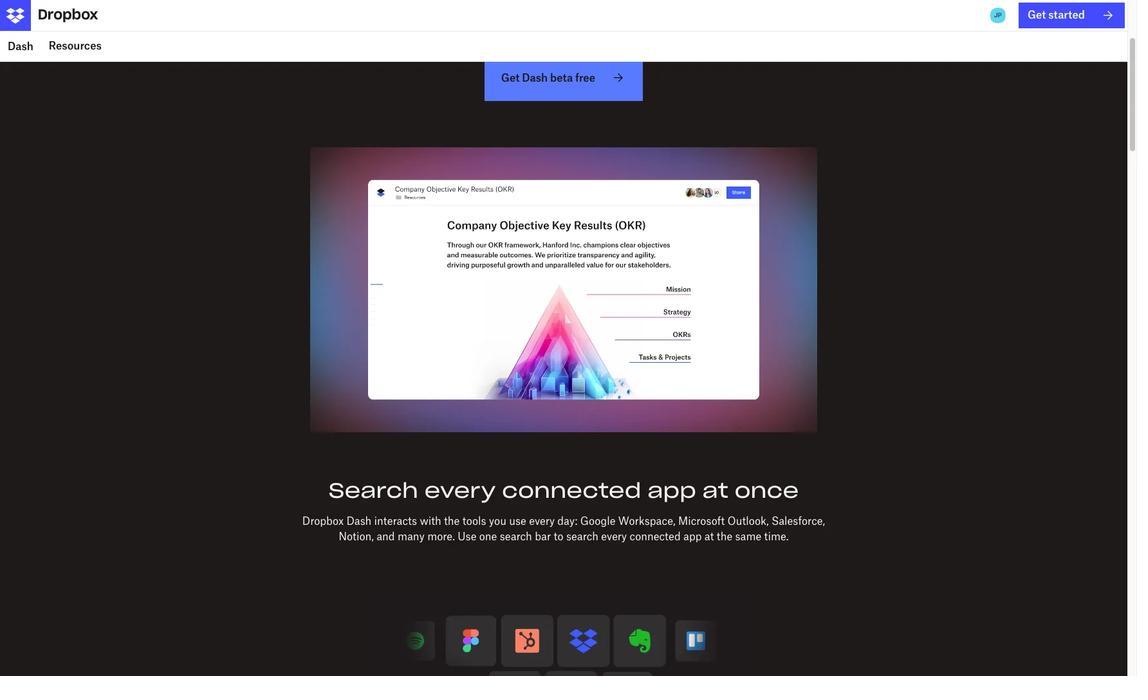 Task type: describe. For each thing, give the bounding box(es) containing it.
connected inside dropbox dash interacts with the tools you use every day: google workspace, microsoft outlook, salesforce, notion, and many more. use one search bar to search every connected app at the same time.
[[630, 531, 681, 544]]

salesforce,
[[772, 515, 826, 528]]

with inside go beyond dropbox and search more than just files with dropbox dash, your ai-powered universal search tool. dash works wherever your content lives, so you can search across every surface in a few clicks—from connected apps to emails, and much more.
[[560, 0, 581, 2]]

resources
[[49, 40, 102, 52]]

dash,
[[628, 0, 655, 2]]

app inside dropbox dash interacts with the tools you use every day: google workspace, microsoft outlook, salesforce, notion, and many more. use one search bar to search every connected app at the same time.
[[684, 531, 702, 544]]

microsoft
[[679, 515, 725, 528]]

dropbox dash interacts with the tools you use every day: google workspace, microsoft outlook, salesforce, notion, and many more. use one search bar to search every connected app at the same time.
[[302, 515, 826, 544]]

a
[[732, 5, 738, 18]]

lives,
[[503, 5, 527, 18]]

interacts
[[375, 515, 417, 528]]

0 vertical spatial the
[[444, 515, 460, 528]]

dash left "beta"
[[522, 71, 548, 84]]

with inside dropbox dash interacts with the tools you use every day: google workspace, microsoft outlook, salesforce, notion, and many more. use one search bar to search every connected app at the same time.
[[420, 515, 442, 528]]

2 horizontal spatial dropbox
[[584, 0, 625, 2]]

and inside dropbox dash interacts with the tools you use every day: google workspace, microsoft outlook, salesforce, notion, and many more. use one search bar to search every connected app at the same time.
[[377, 531, 395, 544]]

get dash beta free
[[502, 71, 596, 84]]

1 vertical spatial connected
[[502, 478, 642, 504]]

surface
[[682, 5, 718, 18]]

search up clicks—from
[[789, 0, 821, 2]]

than
[[491, 0, 513, 2]]

wherever
[[391, 5, 436, 18]]

so
[[529, 5, 540, 18]]

day:
[[558, 515, 578, 528]]

use
[[510, 515, 527, 528]]

clicks—from
[[761, 5, 821, 18]]

works
[[359, 5, 388, 18]]

tools
[[463, 515, 487, 528]]

emails,
[[552, 20, 587, 33]]

you inside go beyond dropbox and search more than just files with dropbox dash, your ai-powered universal search tool. dash works wherever your content lives, so you can search across every surface in a few clicks—from connected apps to emails, and much more.
[[543, 5, 561, 18]]

dash left resources link
[[8, 40, 33, 53]]

started
[[1049, 9, 1086, 22]]

once
[[735, 478, 799, 504]]

every down google on the bottom
[[602, 531, 627, 544]]

every inside go beyond dropbox and search more than just files with dropbox dash, your ai-powered universal search tool. dash works wherever your content lives, so you can search across every surface in a few clicks—from connected apps to emails, and much more.
[[653, 5, 679, 18]]

get for get dash beta free
[[502, 71, 520, 84]]

1 vertical spatial your
[[438, 5, 460, 18]]

apps
[[514, 20, 537, 33]]

workspace,
[[619, 515, 676, 528]]

get for get started
[[1028, 9, 1047, 22]]

0 vertical spatial app
[[648, 478, 697, 504]]

every up "bar"
[[529, 515, 555, 528]]

universal
[[742, 0, 786, 2]]

more. inside dropbox dash interacts with the tools you use every day: google workspace, microsoft outlook, salesforce, notion, and many more. use one search bar to search every connected app at the same time.
[[428, 531, 455, 544]]

just
[[516, 0, 534, 2]]

beyond
[[324, 0, 360, 2]]

go beyond dropbox and search more than just files with dropbox dash, your ai-powered universal search tool. dash works wherever your content lives, so you can search across every surface in a few clicks—from connected apps to emails, and much more.
[[307, 0, 821, 33]]

content
[[463, 5, 500, 18]]

same
[[736, 531, 762, 544]]

powered
[[697, 0, 740, 2]]

connected inside go beyond dropbox and search more than just files with dropbox dash, your ai-powered universal search tool. dash works wherever your content lives, so you can search across every surface in a few clicks—from connected apps to emails, and much more.
[[460, 20, 511, 33]]

every up the tools
[[425, 478, 496, 504]]

get dash beta free link
[[485, 55, 643, 101]]

one
[[480, 531, 497, 544]]

beta
[[551, 71, 573, 84]]

search down use
[[500, 531, 532, 544]]



Task type: locate. For each thing, give the bounding box(es) containing it.
few
[[741, 5, 759, 18]]

dropbox
[[363, 0, 404, 2], [584, 0, 625, 2], [302, 515, 344, 528]]

1 vertical spatial with
[[420, 515, 442, 528]]

bar
[[535, 531, 551, 544]]

0 vertical spatial connected
[[460, 20, 511, 33]]

free
[[576, 71, 596, 84]]

in
[[720, 5, 730, 18]]

across
[[619, 5, 650, 18]]

to inside go beyond dropbox and search more than just files with dropbox dash, your ai-powered universal search tool. dash works wherever your content lives, so you can search across every surface in a few clicks—from connected apps to emails, and much more.
[[540, 20, 550, 33]]

you inside dropbox dash interacts with the tools you use every day: google workspace, microsoft outlook, salesforce, notion, and many more. use one search bar to search every connected app at the same time.
[[489, 515, 507, 528]]

dropbox up notion,
[[302, 515, 344, 528]]

more
[[463, 0, 488, 2]]

the left same
[[717, 531, 733, 544]]

search every connected app at once
[[329, 478, 799, 504]]

get started link
[[1019, 3, 1126, 28]]

1 horizontal spatial the
[[717, 531, 733, 544]]

dash up notion,
[[347, 515, 372, 528]]

dropbox inside dropbox dash interacts with the tools you use every day: google workspace, microsoft outlook, salesforce, notion, and many more. use one search bar to search every connected app at the same time.
[[302, 515, 344, 528]]

0 horizontal spatial you
[[489, 515, 507, 528]]

0 vertical spatial more.
[[641, 20, 669, 33]]

0 vertical spatial you
[[543, 5, 561, 18]]

1 vertical spatial and
[[589, 20, 608, 33]]

get started
[[1028, 9, 1086, 22]]

to right "bar"
[[554, 531, 564, 544]]

0 horizontal spatial to
[[540, 20, 550, 33]]

and
[[407, 0, 425, 2], [589, 20, 608, 33], [377, 531, 395, 544]]

with up "many"
[[420, 515, 442, 528]]

1 vertical spatial more.
[[428, 531, 455, 544]]

2 vertical spatial and
[[377, 531, 395, 544]]

0 horizontal spatial the
[[444, 515, 460, 528]]

1 vertical spatial the
[[717, 531, 733, 544]]

ai-
[[682, 0, 697, 2]]

more.
[[641, 20, 669, 33], [428, 531, 455, 544]]

can
[[564, 5, 581, 18]]

the
[[444, 515, 460, 528], [717, 531, 733, 544]]

1 vertical spatial get
[[502, 71, 520, 84]]

1 vertical spatial app
[[684, 531, 702, 544]]

to down so on the left of the page
[[540, 20, 550, 33]]

much
[[610, 20, 638, 33]]

use
[[458, 531, 477, 544]]

and down interacts
[[377, 531, 395, 544]]

dash
[[331, 5, 356, 18], [8, 40, 33, 53], [522, 71, 548, 84], [347, 515, 372, 528]]

to inside dropbox dash interacts with the tools you use every day: google workspace, microsoft outlook, salesforce, notion, and many more. use one search bar to search every connected app at the same time.
[[554, 531, 564, 544]]

at down microsoft
[[705, 531, 714, 544]]

0 horizontal spatial get
[[502, 71, 520, 84]]

0 vertical spatial to
[[540, 20, 550, 33]]

0 horizontal spatial your
[[438, 5, 460, 18]]

app up workspace,
[[648, 478, 697, 504]]

dash inside dropbox dash interacts with the tools you use every day: google workspace, microsoft outlook, salesforce, notion, and many more. use one search bar to search every connected app at the same time.
[[347, 515, 372, 528]]

more. inside go beyond dropbox and search more than just files with dropbox dash, your ai-powered universal search tool. dash works wherever your content lives, so you can search across every surface in a few clicks—from connected apps to emails, and much more.
[[641, 20, 669, 33]]

your
[[658, 0, 680, 2], [438, 5, 460, 18]]

search right can
[[584, 5, 616, 18]]

you
[[543, 5, 561, 18], [489, 515, 507, 528]]

every
[[653, 5, 679, 18], [425, 478, 496, 504], [529, 515, 555, 528], [602, 531, 627, 544]]

connected down content
[[460, 20, 511, 33]]

search
[[428, 0, 460, 2], [789, 0, 821, 2], [584, 5, 616, 18], [500, 531, 532, 544], [567, 531, 599, 544]]

go
[[307, 0, 321, 2]]

more. down across
[[641, 20, 669, 33]]

at
[[703, 478, 729, 504], [705, 531, 714, 544]]

1 horizontal spatial get
[[1028, 9, 1047, 22]]

tool.
[[307, 5, 328, 18]]

connected
[[460, 20, 511, 33], [502, 478, 642, 504], [630, 531, 681, 544]]

search down day:
[[567, 531, 599, 544]]

1 horizontal spatial to
[[554, 531, 564, 544]]

1 vertical spatial to
[[554, 531, 564, 544]]

you up one
[[489, 515, 507, 528]]

0 vertical spatial at
[[703, 478, 729, 504]]

0 horizontal spatial with
[[420, 515, 442, 528]]

connected up day:
[[502, 478, 642, 504]]

0 horizontal spatial more.
[[428, 531, 455, 544]]

search
[[329, 478, 419, 504]]

with up can
[[560, 0, 581, 2]]

with
[[560, 0, 581, 2], [420, 515, 442, 528]]

1 vertical spatial at
[[705, 531, 714, 544]]

and up wherever
[[407, 0, 425, 2]]

2 vertical spatial connected
[[630, 531, 681, 544]]

dropbox up 'works'
[[363, 0, 404, 2]]

google
[[581, 515, 616, 528]]

outlook,
[[728, 515, 769, 528]]

get inside get dash beta free link
[[502, 71, 520, 84]]

at inside dropbox dash interacts with the tools you use every day: google workspace, microsoft outlook, salesforce, notion, and many more. use one search bar to search every connected app at the same time.
[[705, 531, 714, 544]]

jp button
[[988, 5, 1009, 26]]

every down dash,
[[653, 5, 679, 18]]

many
[[398, 531, 425, 544]]

1 vertical spatial you
[[489, 515, 507, 528]]

resources link
[[41, 31, 109, 62]]

app down microsoft
[[684, 531, 702, 544]]

files
[[537, 0, 557, 2]]

your left ai-
[[658, 0, 680, 2]]

the up use
[[444, 515, 460, 528]]

0 vertical spatial get
[[1028, 9, 1047, 22]]

get inside get started link
[[1028, 9, 1047, 22]]

get
[[1028, 9, 1047, 22], [502, 71, 520, 84]]

to
[[540, 20, 550, 33], [554, 531, 564, 544]]

get left "beta"
[[502, 71, 520, 84]]

1 horizontal spatial more.
[[641, 20, 669, 33]]

search left more
[[428, 0, 460, 2]]

0 horizontal spatial dropbox
[[302, 515, 344, 528]]

dash inside go beyond dropbox and search more than just files with dropbox dash, your ai-powered universal search tool. dash works wherever your content lives, so you can search across every surface in a few clicks—from connected apps to emails, and much more.
[[331, 5, 356, 18]]

more. left use
[[428, 531, 455, 544]]

jp
[[995, 11, 1003, 19]]

connected down workspace,
[[630, 531, 681, 544]]

0 horizontal spatial and
[[377, 531, 395, 544]]

1 horizontal spatial your
[[658, 0, 680, 2]]

app
[[648, 478, 697, 504], [684, 531, 702, 544]]

you down files
[[543, 5, 561, 18]]

time.
[[765, 531, 789, 544]]

2 horizontal spatial and
[[589, 20, 608, 33]]

your left content
[[438, 5, 460, 18]]

1 horizontal spatial with
[[560, 0, 581, 2]]

0 vertical spatial your
[[658, 0, 680, 2]]

0 vertical spatial with
[[560, 0, 581, 2]]

and left much
[[589, 20, 608, 33]]

at up microsoft
[[703, 478, 729, 504]]

0 vertical spatial and
[[407, 0, 425, 2]]

1 horizontal spatial and
[[407, 0, 425, 2]]

1 horizontal spatial dropbox
[[363, 0, 404, 2]]

dash down beyond
[[331, 5, 356, 18]]

get left started
[[1028, 9, 1047, 22]]

dropbox up across
[[584, 0, 625, 2]]

dash link
[[0, 31, 41, 62]]

1 horizontal spatial you
[[543, 5, 561, 18]]

notion,
[[339, 531, 374, 544]]



Task type: vqa. For each thing, say whether or not it's contained in the screenshot.
Documents to the bottom
no



